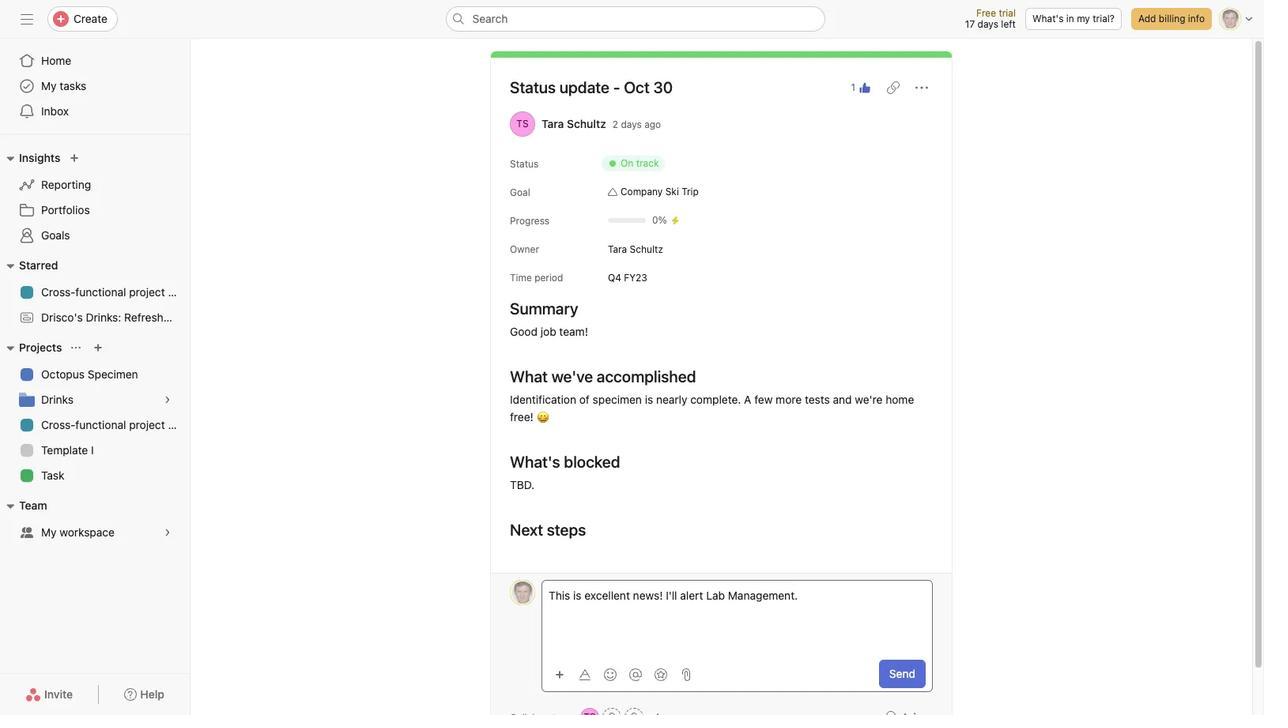 Task type: locate. For each thing, give the bounding box(es) containing it.
what's blocked tbd.
[[510, 453, 620, 492]]

1
[[851, 81, 855, 93]]

is left nearly
[[645, 393, 653, 406]]

is inside identification of specimen is nearly complete. a few more tests and we're home free!
[[645, 393, 653, 406]]

cross-functional project plan
[[41, 285, 190, 299], [41, 418, 190, 432]]

my left tasks
[[41, 79, 57, 92]]

send button
[[879, 660, 926, 689]]

show options, current sort, top image
[[71, 343, 81, 353]]

job
[[541, 325, 556, 338]]

0 horizontal spatial tara
[[542, 117, 564, 130]]

good
[[510, 325, 538, 338]]

😀 image
[[536, 411, 549, 424]]

projects
[[19, 341, 62, 354]]

on
[[621, 157, 633, 169]]

update
[[560, 78, 609, 96]]

project inside starred element
[[129, 285, 165, 299]]

cross-
[[41, 285, 75, 299], [41, 418, 75, 432]]

task link
[[9, 463, 180, 489]]

1 vertical spatial days
[[621, 118, 642, 130]]

functional
[[75, 285, 126, 299], [75, 418, 126, 432]]

1 horizontal spatial schultz
[[630, 243, 663, 255]]

starred button
[[0, 256, 58, 275]]

1 horizontal spatial tara
[[608, 243, 627, 255]]

i'll
[[666, 589, 677, 602]]

team
[[19, 499, 47, 512]]

my inside teams element
[[41, 526, 57, 539]]

track
[[636, 157, 659, 169]]

0 vertical spatial project
[[129, 285, 165, 299]]

0 vertical spatial schultz
[[567, 117, 606, 130]]

status for status update - oct 30
[[510, 78, 556, 96]]

add billing info
[[1138, 13, 1205, 25]]

plan up drisco's drinks: refreshment recommendation
[[168, 285, 190, 299]]

my
[[1077, 13, 1090, 25]]

1 vertical spatial tara
[[608, 243, 627, 255]]

create
[[74, 12, 107, 25]]

portfolios link
[[9, 198, 180, 223]]

cross-functional project plan link
[[9, 280, 190, 305], [9, 413, 190, 438]]

progress
[[510, 215, 550, 227]]

nearly
[[656, 393, 687, 406]]

search list box
[[445, 6, 825, 32]]

schultz left 2
[[567, 117, 606, 130]]

my
[[41, 79, 57, 92], [41, 526, 57, 539]]

2 status from the top
[[510, 158, 539, 170]]

cross- for first the 'cross-functional project plan' link from the bottom of the page
[[41, 418, 75, 432]]

cross-functional project plan up 'drinks:'
[[41, 285, 190, 299]]

0 vertical spatial status
[[510, 78, 556, 96]]

1 vertical spatial project
[[129, 418, 165, 432]]

days
[[978, 18, 998, 30], [621, 118, 642, 130]]

days right 2
[[621, 118, 642, 130]]

refreshment
[[124, 311, 189, 324]]

1 vertical spatial functional
[[75, 418, 126, 432]]

cross- inside projects element
[[41, 418, 75, 432]]

2 my from the top
[[41, 526, 57, 539]]

tests
[[805, 393, 830, 406]]

1 vertical spatial status
[[510, 158, 539, 170]]

ago
[[644, 118, 661, 130]]

1 project from the top
[[129, 285, 165, 299]]

trip
[[682, 186, 699, 198]]

appreciations image
[[655, 668, 667, 681]]

this
[[549, 589, 570, 602]]

emoji image
[[604, 668, 617, 681]]

tara right ts
[[542, 117, 564, 130]]

toolbar
[[549, 663, 697, 686]]

functional inside starred element
[[75, 285, 126, 299]]

add or remove collaborators image
[[653, 713, 663, 715]]

time period
[[510, 272, 563, 284]]

functional up 'drinks:'
[[75, 285, 126, 299]]

create button
[[47, 6, 118, 32]]

status update - oct 30
[[510, 78, 673, 96]]

days for schultz
[[621, 118, 642, 130]]

status up ts
[[510, 78, 556, 96]]

drisco's drinks: refreshment recommendation link
[[9, 305, 282, 330]]

at mention image
[[629, 668, 642, 681]]

0%
[[652, 214, 667, 226]]

days inside tara schultz 2 days ago
[[621, 118, 642, 130]]

home
[[41, 54, 71, 67]]

my tasks link
[[9, 74, 180, 99]]

tasks
[[60, 79, 86, 92]]

cross- up drisco's
[[41, 285, 75, 299]]

identification
[[510, 393, 576, 406]]

info
[[1188, 13, 1205, 25]]

0 vertical spatial functional
[[75, 285, 126, 299]]

1 vertical spatial plan
[[168, 418, 190, 432]]

1 horizontal spatial is
[[645, 393, 653, 406]]

tara for tara schultz 2 days ago
[[542, 117, 564, 130]]

functional for first the 'cross-functional project plan' link from the bottom of the page
[[75, 418, 126, 432]]

cross-functional project plan link inside starred element
[[9, 280, 190, 305]]

cross- down drinks
[[41, 418, 75, 432]]

see details, my workspace image
[[163, 528, 172, 538]]

tara schultz
[[608, 243, 663, 255]]

schultz up fy23
[[630, 243, 663, 255]]

free!
[[510, 410, 533, 424]]

left
[[1001, 18, 1016, 30]]

q4 fy23
[[608, 272, 647, 283]]

1 vertical spatial cross-
[[41, 418, 75, 432]]

1 cross- from the top
[[41, 285, 75, 299]]

plan down see details, drinks "icon"
[[168, 418, 190, 432]]

1 status from the top
[[510, 78, 556, 96]]

specimen
[[88, 368, 138, 381]]

0 vertical spatial cross-
[[41, 285, 75, 299]]

new image
[[70, 153, 79, 163]]

what's in my trial? button
[[1025, 8, 1122, 30]]

1 my from the top
[[41, 79, 57, 92]]

project up the "drisco's drinks: refreshment recommendation" link
[[129, 285, 165, 299]]

invite
[[44, 688, 73, 701]]

-
[[613, 78, 620, 96]]

1 functional from the top
[[75, 285, 126, 299]]

template i link
[[9, 438, 180, 463]]

tara up q4 at the left of the page
[[608, 243, 627, 255]]

2 functional from the top
[[75, 418, 126, 432]]

identification of specimen is nearly complete. a few more tests and we're home free!
[[510, 393, 917, 424]]

my for my tasks
[[41, 79, 57, 92]]

what
[[510, 368, 548, 386]]

search
[[472, 12, 508, 25]]

0 horizontal spatial is
[[573, 589, 582, 602]]

status up goal
[[510, 158, 539, 170]]

functional for the 'cross-functional project plan' link in starred element
[[75, 285, 126, 299]]

schultz
[[567, 117, 606, 130], [630, 243, 663, 255]]

0 vertical spatial my
[[41, 79, 57, 92]]

0 horizontal spatial days
[[621, 118, 642, 130]]

0 vertical spatial days
[[978, 18, 998, 30]]

free
[[976, 7, 996, 19]]

recommendation
[[192, 311, 282, 324]]

send
[[889, 667, 915, 681]]

1 vertical spatial my
[[41, 526, 57, 539]]

cross-functional project plan down drinks link
[[41, 418, 190, 432]]

1 cross-functional project plan from the top
[[41, 285, 190, 299]]

2 cross- from the top
[[41, 418, 75, 432]]

schultz for tara schultz 2 days ago
[[567, 117, 606, 130]]

1 vertical spatial schultz
[[630, 243, 663, 255]]

cross-functional project plan inside starred element
[[41, 285, 190, 299]]

2 plan from the top
[[168, 418, 190, 432]]

functional inside projects element
[[75, 418, 126, 432]]

0 vertical spatial cross-functional project plan link
[[9, 280, 190, 305]]

0 vertical spatial cross-functional project plan
[[41, 285, 190, 299]]

projects button
[[0, 338, 62, 357]]

1 plan from the top
[[168, 285, 190, 299]]

trial
[[999, 7, 1016, 19]]

specimen
[[593, 393, 642, 406]]

0 horizontal spatial schultz
[[567, 117, 606, 130]]

i
[[91, 443, 94, 457]]

1 vertical spatial is
[[573, 589, 582, 602]]

my inside global element
[[41, 79, 57, 92]]

functional down drinks link
[[75, 418, 126, 432]]

0 vertical spatial tara
[[542, 117, 564, 130]]

is right this at the left of page
[[573, 589, 582, 602]]

workspace
[[60, 526, 115, 539]]

cross- inside starred element
[[41, 285, 75, 299]]

status
[[510, 78, 556, 96], [510, 158, 539, 170]]

days inside free trial 17 days left
[[978, 18, 998, 30]]

0 vertical spatial is
[[645, 393, 653, 406]]

my down team
[[41, 526, 57, 539]]

we've accomplished
[[551, 368, 696, 386]]

trial?
[[1093, 13, 1115, 25]]

1 horizontal spatial days
[[978, 18, 998, 30]]

2 cross-functional project plan from the top
[[41, 418, 190, 432]]

home
[[886, 393, 914, 406]]

1 vertical spatial cross-functional project plan
[[41, 418, 190, 432]]

project down see details, drinks "icon"
[[129, 418, 165, 432]]

drinks link
[[9, 387, 180, 413]]

0 vertical spatial plan
[[168, 285, 190, 299]]

1 vertical spatial cross-functional project plan link
[[9, 413, 190, 438]]

cross-functional project plan link up i
[[9, 413, 190, 438]]

company
[[621, 186, 663, 198]]

drisco's drinks: refreshment recommendation
[[41, 311, 282, 324]]

add
[[1138, 13, 1156, 25]]

1 cross-functional project plan link from the top
[[9, 280, 190, 305]]

days right 17
[[978, 18, 998, 30]]

tara schultz 2 days ago
[[542, 117, 661, 130]]

cross- for the 'cross-functional project plan' link in starred element
[[41, 285, 75, 299]]

help
[[140, 688, 164, 701]]

new project or portfolio image
[[94, 343, 103, 353]]

cross-functional project plan link up 'drinks:'
[[9, 280, 190, 305]]

2 cross-functional project plan link from the top
[[9, 413, 190, 438]]



Task type: vqa. For each thing, say whether or not it's contained in the screenshot.
0%
yes



Task type: describe. For each thing, give the bounding box(es) containing it.
status update - oct 30 link
[[510, 78, 673, 96]]

lab
[[706, 589, 725, 602]]

schultz for tara schultz
[[630, 243, 663, 255]]

news!
[[633, 589, 663, 602]]

ski
[[665, 186, 679, 198]]

teams element
[[0, 492, 190, 549]]

formatting image
[[579, 668, 591, 681]]

octopus
[[41, 368, 85, 381]]

what's
[[1032, 13, 1064, 25]]

my tasks
[[41, 79, 86, 92]]

task
[[41, 469, 64, 482]]

what's blocked
[[510, 453, 620, 471]]

complete.
[[690, 393, 741, 406]]

insights button
[[0, 149, 60, 168]]

this is excellent news! i'll alert lab management.
[[549, 589, 798, 602]]

days for trial
[[978, 18, 998, 30]]

owner
[[510, 243, 539, 255]]

inbox
[[41, 104, 69, 118]]

starred
[[19, 259, 58, 272]]

2
[[612, 118, 618, 130]]

add billing info button
[[1131, 8, 1212, 30]]

tara for tara schultz
[[608, 243, 627, 255]]

management.
[[728, 589, 798, 602]]

q4
[[608, 272, 621, 283]]

template
[[41, 443, 88, 457]]

help button
[[114, 681, 175, 709]]

company ski trip
[[621, 186, 699, 198]]

hide sidebar image
[[21, 13, 33, 25]]

goals link
[[9, 223, 180, 248]]

team!
[[559, 325, 588, 338]]

cross-functional project plan inside projects element
[[41, 418, 190, 432]]

projects element
[[0, 334, 190, 492]]

my for my workspace
[[41, 526, 57, 539]]

drisco's
[[41, 311, 83, 324]]

reporting link
[[9, 172, 180, 198]]

billing
[[1159, 13, 1185, 25]]

in
[[1066, 13, 1074, 25]]

goals
[[41, 228, 70, 242]]

goal
[[510, 187, 530, 198]]

next steps
[[510, 521, 586, 539]]

octopus specimen
[[41, 368, 138, 381]]

plan inside starred element
[[168, 285, 190, 299]]

insights element
[[0, 144, 190, 251]]

a
[[744, 393, 751, 406]]

attach a file or paste an image image
[[680, 668, 693, 681]]

my workspace link
[[9, 520, 180, 545]]

tara schultz link
[[542, 117, 606, 130]]

status for status
[[510, 158, 539, 170]]

global element
[[0, 39, 190, 134]]

and
[[833, 393, 852, 406]]

template i
[[41, 443, 94, 457]]

home link
[[9, 48, 180, 74]]

ts
[[517, 118, 529, 130]]

fy23
[[624, 272, 647, 283]]

summary good job team!
[[510, 300, 588, 338]]

free trial 17 days left
[[965, 7, 1016, 30]]

octopus specimen link
[[9, 362, 180, 387]]

plan inside projects element
[[168, 418, 190, 432]]

summary
[[510, 300, 578, 318]]

portfolios
[[41, 203, 90, 217]]

of
[[579, 393, 590, 406]]

what's in my trial?
[[1032, 13, 1115, 25]]

on track
[[621, 157, 659, 169]]

more
[[776, 393, 802, 406]]

excellent
[[584, 589, 630, 602]]

see details, drinks image
[[163, 395, 172, 405]]

we're
[[855, 393, 883, 406]]

search button
[[445, 6, 825, 32]]

few
[[754, 393, 773, 406]]

my workspace
[[41, 526, 115, 539]]

drinks
[[41, 393, 73, 406]]

tbd.
[[510, 478, 535, 492]]

inbox link
[[9, 99, 180, 124]]

starred element
[[0, 251, 282, 334]]

17
[[965, 18, 975, 30]]

2 project from the top
[[129, 418, 165, 432]]

ja button
[[510, 580, 535, 606]]

team button
[[0, 496, 47, 515]]

drinks:
[[86, 311, 121, 324]]

oct
[[624, 78, 650, 96]]

invite button
[[15, 681, 83, 709]]

copy link image
[[887, 81, 900, 94]]

insights
[[19, 151, 60, 164]]

insert an object image
[[555, 670, 564, 679]]

30
[[653, 78, 673, 96]]

ja
[[517, 587, 528, 598]]

more actions image
[[915, 81, 928, 94]]

what we've accomplished
[[510, 368, 696, 386]]

alert
[[680, 589, 703, 602]]



